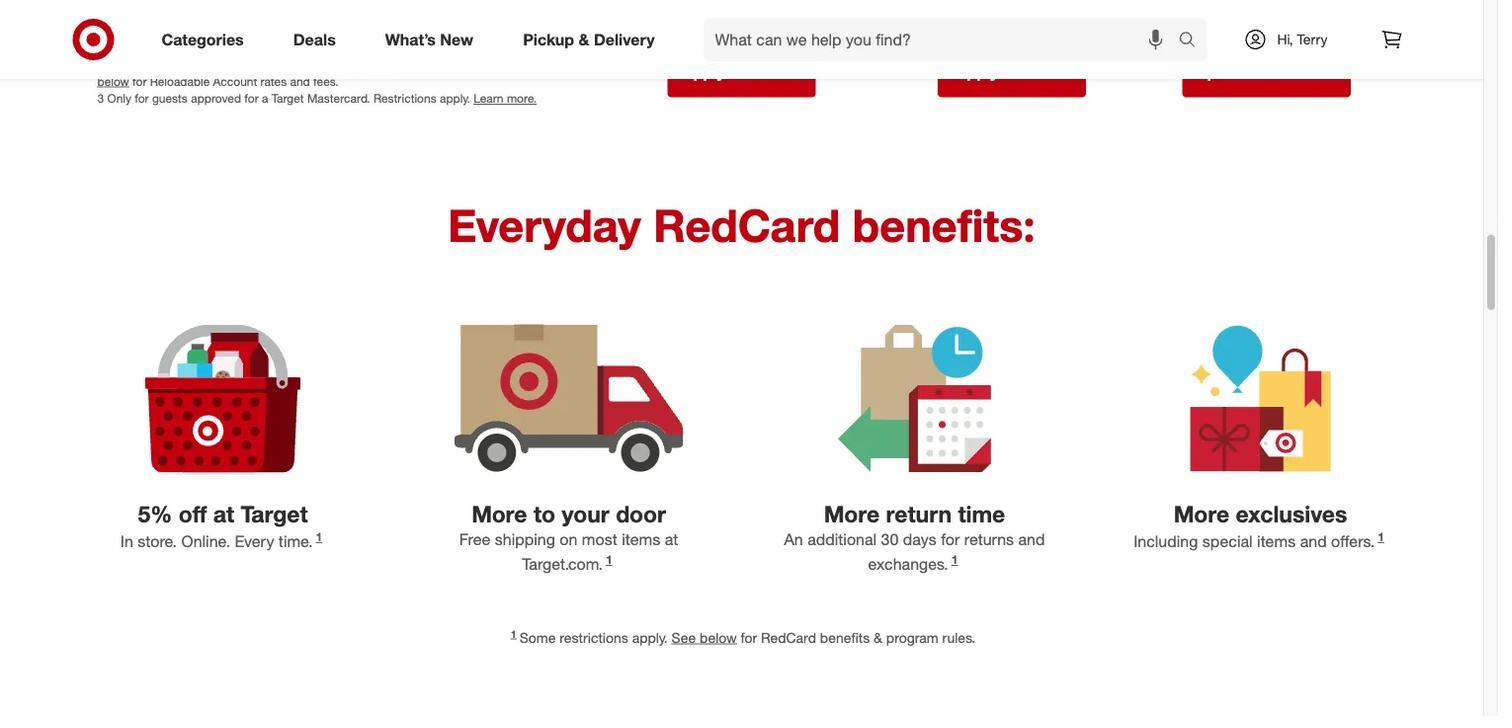 Task type: locate. For each thing, give the bounding box(es) containing it.
open
[[1196, 63, 1236, 82]]

1 apply from the left
[[683, 63, 725, 82]]

0 horizontal spatial program
[[434, 40, 479, 55]]

restrictions inside 1 some restrictions apply. see below for redcard benefits and program rules. 2 see below
[[142, 40, 201, 55]]

1 vertical spatial target
[[241, 500, 308, 528]]

benefits inside 1 some restrictions apply. see below for redcard benefits & program rules.
[[820, 629, 870, 647]]

1 horizontal spatial benefits
[[820, 629, 870, 647]]

target
[[272, 91, 304, 106], [241, 500, 308, 528]]

on
[[560, 530, 578, 550]]

for inside 1 some restrictions apply. see below for redcard benefits and program rules. 2 see below
[[297, 40, 311, 55]]

items for exclusives
[[1258, 532, 1296, 551]]

categories link
[[145, 18, 269, 61]]

apply
[[683, 63, 725, 82], [956, 63, 999, 82]]

reloadable
[[1254, 63, 1339, 82], [150, 74, 210, 89]]

search
[[1170, 32, 1218, 51]]

terry
[[1298, 31, 1328, 48]]

0 horizontal spatial &
[[579, 30, 590, 49]]

1 inside 1 some restrictions apply. see below for redcard benefits & program rules.
[[511, 628, 517, 641]]

&
[[579, 30, 590, 49], [874, 629, 883, 647]]

see inside 1 some restrictions apply. see below for redcard benefits & program rules.
[[672, 629, 696, 647]]

at right off
[[213, 500, 234, 528]]

0 vertical spatial some
[[107, 40, 138, 55]]

and left new
[[411, 40, 431, 55]]

reloadable inside open a reloadable link
[[1254, 63, 1339, 82]]

1 vertical spatial &
[[874, 629, 883, 647]]

hi, terry
[[1278, 31, 1328, 48]]

some
[[107, 40, 138, 55], [520, 629, 556, 647]]

see below
[[97, 57, 593, 89]]

at
[[213, 500, 234, 528], [665, 530, 679, 550]]

0 vertical spatial a
[[1241, 63, 1250, 82]]

program inside 1 some restrictions apply. see below for redcard benefits & program rules.
[[887, 629, 939, 647]]

redcard for &
[[761, 629, 817, 647]]

more to your door
[[472, 500, 666, 528]]

restrictions for and
[[142, 40, 201, 55]]

3 more from the left
[[1174, 500, 1230, 528]]

open a reloadable
[[1196, 63, 1339, 82]]

0 vertical spatial restrictions
[[142, 40, 201, 55]]

1 inside more exclusives including special items and offers. 1
[[1378, 530, 1385, 545]]

0 horizontal spatial restrictions
[[142, 40, 201, 55]]

0 vertical spatial at
[[213, 500, 234, 528]]

1 inside 5% off at target in store. online. every time. 1
[[316, 530, 323, 545]]

reloadable down hi, terry
[[1254, 63, 1339, 82]]

& inside 1 some restrictions apply. see below for redcard benefits & program rules.
[[874, 629, 883, 647]]

some for and
[[107, 40, 138, 55]]

0 horizontal spatial at
[[213, 500, 234, 528]]

see
[[238, 40, 259, 55], [107, 57, 128, 72], [572, 57, 593, 72], [672, 629, 696, 647]]

apply. for and
[[204, 40, 234, 55]]

items inside more exclusives including special items and offers. 1
[[1258, 532, 1296, 551]]

more for more to your door
[[472, 500, 527, 528]]

1 link
[[313, 530, 325, 551], [1375, 530, 1388, 551], [603, 552, 616, 574], [949, 552, 961, 574]]

program inside 1 some restrictions apply. see below for redcard benefits and program rules. 2 see below
[[434, 40, 479, 55]]

0 horizontal spatial items
[[622, 530, 661, 550]]

fees.
[[313, 74, 339, 89]]

1 down shipping
[[511, 628, 517, 641]]

and down the exclusives
[[1301, 532, 1327, 551]]

target down rates
[[272, 91, 304, 106]]

and inside the an additional 30 days for returns and exchanges.
[[1019, 530, 1045, 550]]

and right the returns
[[1019, 530, 1045, 550]]

program down exchanges.
[[887, 629, 939, 647]]

0 horizontal spatial a
[[262, 91, 268, 106]]

1 horizontal spatial program
[[887, 629, 939, 647]]

restrictions for &
[[560, 629, 629, 647]]

2 more from the left
[[824, 500, 880, 528]]

3 only for guests approved for a target mastercard. restrictions apply. learn more.
[[97, 91, 537, 106]]

free shipping on most items at target.com.
[[459, 530, 679, 574]]

benefits
[[365, 40, 408, 55], [820, 629, 870, 647]]

1 horizontal spatial at
[[665, 530, 679, 550]]

apply. inside 1 some restrictions apply. see below for redcard benefits and program rules. 2 see below
[[204, 40, 234, 55]]

0 vertical spatial benefits
[[365, 40, 408, 55]]

restrictions inside 1 some restrictions apply. see below for redcard benefits & program rules.
[[560, 629, 629, 647]]

every
[[235, 532, 274, 551]]

0 horizontal spatial benefits
[[365, 40, 408, 55]]

program
[[434, 40, 479, 55], [887, 629, 939, 647]]

and
[[411, 40, 431, 55], [290, 74, 310, 89], [1019, 530, 1045, 550], [1301, 532, 1327, 551]]

& inside 'link'
[[579, 30, 590, 49]]

and inside 1 some restrictions apply. see below for redcard benefits and program rules. 2 see below
[[411, 40, 431, 55]]

apply for apply for credit
[[683, 63, 725, 82]]

debit
[[1028, 63, 1068, 82]]

1 vertical spatial benefits
[[820, 629, 870, 647]]

apply for apply for debit
[[956, 63, 999, 82]]

benefits for and
[[365, 40, 408, 55]]

& down exchanges.
[[874, 629, 883, 647]]

deals
[[293, 30, 336, 49]]

more up the free
[[472, 500, 527, 528]]

exchanges.
[[869, 555, 949, 574]]

1 horizontal spatial more
[[824, 500, 880, 528]]

below inside 1 some restrictions apply. see below for redcard benefits & program rules.
[[700, 629, 737, 647]]

rules. inside 1 some restrictions apply. see below for redcard benefits and program rules. 2 see below
[[482, 40, 511, 55]]

see inside see below
[[572, 57, 593, 72]]

items inside free shipping on most items at target.com.
[[622, 530, 661, 550]]

for
[[297, 40, 311, 55], [730, 63, 751, 82], [1003, 63, 1024, 82], [133, 74, 147, 89], [135, 91, 149, 106], [245, 91, 259, 106], [941, 530, 960, 550], [741, 629, 757, 647]]

1 vertical spatial at
[[665, 530, 679, 550]]

redcard inside 1 some restrictions apply. see below for redcard benefits & program rules.
[[761, 629, 817, 647]]

0 vertical spatial apply.
[[204, 40, 234, 55]]

gift icon image
[[1190, 325, 1332, 473]]

1 horizontal spatial some
[[520, 629, 556, 647]]

1 vertical spatial a
[[262, 91, 268, 106]]

1 vertical spatial apply.
[[440, 91, 470, 106]]

more
[[472, 500, 527, 528], [824, 500, 880, 528], [1174, 500, 1230, 528]]

online.
[[181, 532, 230, 551]]

0 horizontal spatial apply
[[683, 63, 725, 82]]

restrictions down target.com.
[[560, 629, 629, 647]]

truck icon image
[[454, 325, 684, 473]]

door
[[616, 500, 666, 528]]

1 horizontal spatial rules.
[[943, 629, 976, 647]]

& right the pickup
[[579, 30, 590, 49]]

everyday
[[448, 198, 641, 253]]

some inside 1 some restrictions apply. see below for redcard benefits and program rules. 2 see below
[[107, 40, 138, 55]]

some down target.com.
[[520, 629, 556, 647]]

apply. inside 1 some restrictions apply. see below for redcard benefits & program rules.
[[632, 629, 668, 647]]

apply left credit
[[683, 63, 725, 82]]

0 vertical spatial program
[[434, 40, 479, 55]]

rules. inside 1 some restrictions apply. see below for redcard benefits & program rules.
[[943, 629, 976, 647]]

at down door
[[665, 530, 679, 550]]

returns
[[965, 530, 1014, 550]]

new
[[440, 30, 474, 49]]

1 vertical spatial rules.
[[943, 629, 976, 647]]

2 apply from the left
[[956, 63, 999, 82]]

redcard inside 1 some restrictions apply. see below for redcard benefits and program rules. 2 see below
[[314, 40, 362, 55]]

items down door
[[622, 530, 661, 550]]

including
[[1134, 532, 1199, 551]]

time
[[958, 500, 1006, 528]]

0 horizontal spatial more
[[472, 500, 527, 528]]

1 horizontal spatial apply
[[956, 63, 999, 82]]

restrictions
[[142, 40, 201, 55], [560, 629, 629, 647]]

apply for debit
[[956, 63, 1068, 82]]

items down the exclusives
[[1258, 532, 1296, 551]]

program for and
[[434, 40, 479, 55]]

a down rates
[[262, 91, 268, 106]]

1 vertical spatial program
[[887, 629, 939, 647]]

0 horizontal spatial apply.
[[204, 40, 234, 55]]

0 vertical spatial redcard
[[314, 40, 362, 55]]

2 vertical spatial apply.
[[632, 629, 668, 647]]

1 up 2
[[97, 40, 104, 55]]

2 horizontal spatial more
[[1174, 500, 1230, 528]]

0 vertical spatial &
[[579, 30, 590, 49]]

benefits down exchanges.
[[820, 629, 870, 647]]

reloadable up guests
[[150, 74, 210, 89]]

1 right offers.
[[1378, 530, 1385, 545]]

1 horizontal spatial items
[[1258, 532, 1296, 551]]

1 horizontal spatial reloadable
[[1254, 63, 1339, 82]]

program up learn
[[434, 40, 479, 55]]

What can we help you find? suggestions appear below search field
[[703, 18, 1184, 61]]

items
[[622, 530, 661, 550], [1258, 532, 1296, 551]]

target up "every"
[[241, 500, 308, 528]]

some up only
[[107, 40, 138, 55]]

more up special
[[1174, 500, 1230, 528]]

0 vertical spatial rules.
[[482, 40, 511, 55]]

0 horizontal spatial some
[[107, 40, 138, 55]]

1 vertical spatial restrictions
[[560, 629, 629, 647]]

rules.
[[482, 40, 511, 55], [943, 629, 976, 647]]

benefits inside 1 some restrictions apply. see below for redcard benefits and program rules. 2 see below
[[365, 40, 408, 55]]

rules. down exchanges.
[[943, 629, 976, 647]]

1 horizontal spatial &
[[874, 629, 883, 647]]

pickup & delivery
[[523, 30, 655, 49]]

a right open
[[1241, 63, 1250, 82]]

1 horizontal spatial a
[[1241, 63, 1250, 82]]

1 more from the left
[[472, 500, 527, 528]]

for reloadable account rates and fees.
[[129, 74, 339, 89]]

apply. for &
[[632, 629, 668, 647]]

1 horizontal spatial restrictions
[[560, 629, 629, 647]]

for inside the an additional 30 days for returns and exchanges.
[[941, 530, 960, 550]]

redcard
[[314, 40, 362, 55], [654, 198, 841, 253], [761, 629, 817, 647]]

mastercard.
[[307, 91, 370, 106]]

in
[[120, 532, 133, 551]]

1
[[97, 40, 104, 55], [316, 530, 323, 545], [1378, 530, 1385, 545], [606, 552, 613, 567], [952, 552, 958, 567], [511, 628, 517, 641]]

benefits up see below
[[365, 40, 408, 55]]

2 horizontal spatial apply.
[[632, 629, 668, 647]]

apply.
[[204, 40, 234, 55], [440, 91, 470, 106], [632, 629, 668, 647]]

a
[[1241, 63, 1250, 82], [262, 91, 268, 106]]

more up 'additional'
[[824, 500, 880, 528]]

rules. right new
[[482, 40, 511, 55]]

below inside see below
[[97, 74, 129, 89]]

2 vertical spatial redcard
[[761, 629, 817, 647]]

restrictions up guests
[[142, 40, 201, 55]]

restrictions
[[374, 91, 437, 106]]

0 horizontal spatial rules.
[[482, 40, 511, 55]]

1 right time.
[[316, 530, 323, 545]]

1 inside 1 some restrictions apply. see below for redcard benefits and program rules. 2 see below
[[97, 40, 104, 55]]

some inside 1 some restrictions apply. see below for redcard benefits & program rules.
[[520, 629, 556, 647]]

1 vertical spatial some
[[520, 629, 556, 647]]

below
[[262, 40, 294, 55], [131, 57, 163, 72], [97, 74, 129, 89], [700, 629, 737, 647]]

apply down what can we help you find? suggestions appear below search field
[[956, 63, 999, 82]]



Task type: describe. For each thing, give the bounding box(es) containing it.
at inside free shipping on most items at target.com.
[[665, 530, 679, 550]]

items for shipping
[[622, 530, 661, 550]]

5% off at target in store. online. every time. 1
[[120, 500, 323, 551]]

only
[[107, 91, 131, 106]]

pickup & delivery link
[[506, 18, 680, 61]]

your
[[562, 500, 610, 528]]

apply for credit link
[[668, 48, 816, 98]]

for inside 1 some restrictions apply. see below for redcard benefits & program rules.
[[741, 629, 757, 647]]

program for &
[[887, 629, 939, 647]]

free
[[459, 530, 491, 550]]

1 horizontal spatial apply.
[[440, 91, 470, 106]]

and inside more exclusives including special items and offers. 1
[[1301, 532, 1327, 551]]

additional
[[808, 530, 877, 550]]

at inside 5% off at target in store. online. every time. 1
[[213, 500, 234, 528]]

hi,
[[1278, 31, 1294, 48]]

exclusives
[[1236, 500, 1348, 528]]

days
[[903, 530, 937, 550]]

store.
[[138, 532, 177, 551]]

to
[[534, 500, 556, 528]]

an
[[784, 530, 803, 550]]

1 some restrictions apply. see below for redcard benefits and program rules. 2 see below
[[97, 40, 511, 72]]

benefits:
[[853, 198, 1036, 253]]

redcard for and
[[314, 40, 362, 55]]

pickup
[[523, 30, 574, 49]]

1 down the most
[[606, 552, 613, 567]]

benefits for &
[[820, 629, 870, 647]]

return
[[886, 500, 952, 528]]

account
[[213, 74, 257, 89]]

0 vertical spatial target
[[272, 91, 304, 106]]

more return time icon image
[[838, 325, 992, 473]]

more inside more exclusives including special items and offers. 1
[[1174, 500, 1230, 528]]

what's new
[[385, 30, 474, 49]]

an additional 30 days for returns and exchanges.
[[784, 530, 1045, 574]]

more.
[[507, 91, 537, 106]]

guests
[[152, 91, 188, 106]]

rules. for &
[[943, 629, 976, 647]]

1 link for more exclusives
[[1375, 530, 1388, 551]]

rates
[[261, 74, 287, 89]]

1 some restrictions apply. see below for redcard benefits & program rules.
[[511, 628, 976, 647]]

open a reloadable link
[[1183, 48, 1351, 98]]

most
[[582, 530, 618, 550]]

some for &
[[520, 629, 556, 647]]

1 link for 5% off at target
[[313, 530, 325, 551]]

everyday redcard benefits:
[[448, 198, 1036, 253]]

rules. for and
[[482, 40, 511, 55]]

categories
[[162, 30, 244, 49]]

what's new link
[[368, 18, 498, 61]]

30
[[881, 530, 899, 550]]

1 link for more to your door
[[603, 552, 616, 574]]

target inside 5% off at target in store. online. every time. 1
[[241, 500, 308, 528]]

search button
[[1170, 18, 1218, 65]]

deals link
[[277, 18, 361, 61]]

more exclusives including special items and offers. 1
[[1134, 500, 1385, 551]]

time.
[[279, 532, 313, 551]]

1 right exchanges.
[[952, 552, 958, 567]]

learn
[[474, 91, 504, 106]]

2
[[97, 57, 104, 72]]

1 vertical spatial redcard
[[654, 198, 841, 253]]

more return time
[[824, 500, 1006, 528]]

0 horizontal spatial reloadable
[[150, 74, 210, 89]]

shipping
[[495, 530, 555, 550]]

and up 3 only for guests approved for a target mastercard. restrictions apply. learn more.
[[290, 74, 310, 89]]

more for more return time
[[824, 500, 880, 528]]

delivery
[[594, 30, 655, 49]]

what's
[[385, 30, 436, 49]]

basket icon image
[[145, 325, 301, 473]]

off
[[179, 500, 207, 528]]

offers.
[[1332, 532, 1375, 551]]

special
[[1203, 532, 1253, 551]]

apply for credit
[[683, 63, 801, 82]]

3
[[97, 91, 104, 106]]

1 link for more return time
[[949, 552, 961, 574]]

target.com.
[[522, 555, 603, 574]]

approved
[[191, 91, 241, 106]]

apply for debit link
[[938, 48, 1087, 98]]

credit
[[755, 63, 801, 82]]

5%
[[138, 500, 172, 528]]



Task type: vqa. For each thing, say whether or not it's contained in the screenshot.
first cart from the right
no



